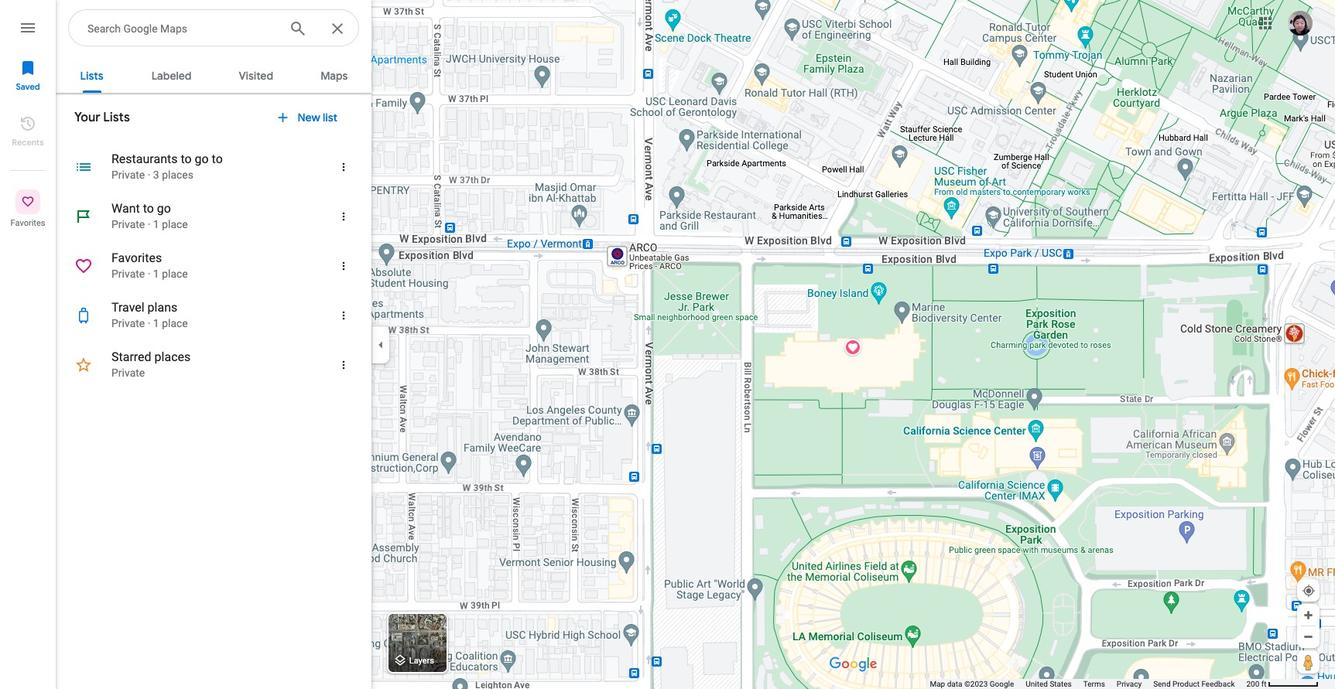 Task type: vqa. For each thing, say whether or not it's contained in the screenshot.
Computing, to the bottom
no



Task type: locate. For each thing, give the bounding box(es) containing it.
1 vertical spatial 1
[[153, 268, 159, 280]]

1 horizontal spatial go
[[195, 152, 209, 166]]

recents
[[12, 137, 44, 148]]

2 vertical spatial place
[[162, 317, 188, 330]]

to inside want to go private · 1 place
[[143, 201, 154, 216]]

0 horizontal spatial google
[[123, 22, 158, 35]]

tab list
[[56, 56, 372, 93]]

private down want
[[111, 218, 145, 231]]

3  from the top
[[337, 258, 351, 275]]

restaurants
[[111, 152, 178, 166]]

2  from the top
[[337, 208, 351, 225]]

plans
[[148, 300, 177, 315]]

go
[[195, 152, 209, 166], [157, 201, 171, 216]]

1 horizontal spatial maps
[[321, 69, 348, 83]]

0 vertical spatial favorites
[[11, 218, 45, 228]]

2  button from the top
[[327, 198, 364, 235]]

3 private from the top
[[111, 268, 145, 280]]

search google maps
[[87, 22, 187, 35]]

2 · from the top
[[148, 218, 150, 231]]

restaurants to go to private · 3 places
[[111, 152, 223, 181]]

map data ©2023 google
[[930, 680, 1014, 689]]

1 horizontal spatial google
[[990, 680, 1014, 689]]

maps
[[160, 22, 187, 35], [321, 69, 348, 83]]

1 horizontal spatial favorites
[[111, 251, 162, 266]]

1 horizontal spatial to
[[181, 152, 192, 166]]

0 vertical spatial google
[[123, 22, 158, 35]]

private down travel at the top left
[[111, 317, 145, 330]]

3 place from the top
[[162, 317, 188, 330]]

go right restaurants
[[195, 152, 209, 166]]

1
[[153, 218, 159, 231], [153, 268, 159, 280], [153, 317, 159, 330]]

lists
[[80, 69, 103, 83], [103, 110, 130, 125]]

starred places private
[[111, 350, 191, 379]]

private inside the travel plans private · 1 place
[[111, 317, 145, 330]]

tab list inside google maps element
[[56, 56, 372, 93]]

0 vertical spatial places
[[162, 169, 194, 181]]

 for ·
[[337, 307, 351, 324]]

0 vertical spatial 1
[[153, 218, 159, 231]]

google right search
[[123, 22, 158, 35]]

 for to
[[337, 159, 351, 176]]

united
[[1026, 680, 1048, 689]]

200 ft
[[1247, 680, 1267, 689]]

· inside favorites private · 1 place
[[148, 268, 150, 280]]

200 ft button
[[1247, 680, 1319, 689]]

0 horizontal spatial favorites
[[11, 218, 45, 228]]

1 · from the top
[[148, 169, 150, 181]]

tab list containing lists
[[56, 56, 372, 93]]

Search Google Maps search field
[[68, 9, 359, 47]]

place inside want to go private · 1 place
[[162, 218, 188, 231]]

0 horizontal spatial to
[[143, 201, 154, 216]]

 for 1
[[337, 258, 351, 275]]

1 vertical spatial place
[[162, 268, 188, 280]]

· inside the travel plans private · 1 place
[[148, 317, 150, 330]]

5 private from the top
[[111, 367, 145, 379]]

 for private
[[337, 208, 351, 225]]

 button
[[327, 149, 364, 186], [327, 198, 364, 235], [327, 248, 364, 285], [327, 297, 364, 334], [327, 347, 364, 384]]

place up plans
[[162, 268, 188, 280]]

place inside favorites private · 1 place
[[162, 268, 188, 280]]

go down 3
[[157, 201, 171, 216]]

favorites down 
[[11, 218, 45, 228]]

1 vertical spatial go
[[157, 201, 171, 216]]

5  from the top
[[337, 357, 351, 374]]

200
[[1247, 680, 1260, 689]]

· left 3
[[148, 169, 150, 181]]

0 horizontal spatial go
[[157, 201, 171, 216]]

4  from the top
[[337, 307, 351, 324]]

to
[[181, 152, 192, 166], [212, 152, 223, 166], [143, 201, 154, 216]]

want to go private · 1 place
[[111, 201, 188, 231]]

go inside want to go private · 1 place
[[157, 201, 171, 216]]

labeled button
[[139, 56, 204, 93]]

1  from the top
[[337, 159, 351, 176]]


[[274, 108, 291, 128]]

private inside want to go private · 1 place
[[111, 218, 145, 231]]


[[337, 159, 351, 176], [337, 208, 351, 225], [337, 258, 351, 275], [337, 307, 351, 324], [337, 357, 351, 374]]

footer
[[930, 680, 1247, 690]]

0 horizontal spatial maps
[[160, 22, 187, 35]]

3 · from the top
[[148, 268, 150, 280]]

lists up your
[[80, 69, 103, 83]]

1 up plans
[[153, 268, 159, 280]]

private up travel at the top left
[[111, 268, 145, 280]]

maps up list
[[321, 69, 348, 83]]

4 · from the top
[[148, 317, 150, 330]]

1 1 from the top
[[153, 218, 159, 231]]

private down restaurants
[[111, 169, 145, 181]]

places right starred
[[154, 350, 191, 365]]

private inside favorites private · 1 place
[[111, 268, 145, 280]]

 button for 1
[[327, 248, 364, 285]]

 new list
[[274, 108, 338, 128]]

want
[[111, 201, 140, 216]]

google right ©2023
[[990, 680, 1014, 689]]

1 up favorites private · 1 place
[[153, 218, 159, 231]]

· down plans
[[148, 317, 150, 330]]

2 place from the top
[[162, 268, 188, 280]]

ft
[[1262, 680, 1267, 689]]

2 private from the top
[[111, 218, 145, 231]]

your places main content
[[56, 56, 372, 690]]

1 private from the top
[[111, 169, 145, 181]]

recents button
[[0, 108, 56, 152]]

4 private from the top
[[111, 317, 145, 330]]

Search Google Maps field
[[68, 9, 359, 47], [87, 19, 276, 37]]

1 vertical spatial maps
[[321, 69, 348, 83]]

· up plans
[[148, 268, 150, 280]]

1 place from the top
[[162, 218, 188, 231]]

place up favorites private · 1 place
[[162, 218, 188, 231]]

places right 3
[[162, 169, 194, 181]]

1  button from the top
[[327, 149, 364, 186]]

favorites inside  list
[[11, 218, 45, 228]]

3  button from the top
[[327, 248, 364, 285]]

collapse side panel image
[[372, 336, 389, 353]]

4  button from the top
[[327, 297, 364, 334]]

private
[[111, 169, 145, 181], [111, 218, 145, 231], [111, 268, 145, 280], [111, 317, 145, 330], [111, 367, 145, 379]]

· inside the restaurants to go to private · 3 places
[[148, 169, 150, 181]]

places
[[162, 169, 194, 181], [154, 350, 191, 365]]

go for want to go
[[157, 201, 171, 216]]

list
[[323, 111, 338, 125]]

0 vertical spatial place
[[162, 218, 188, 231]]

·
[[148, 169, 150, 181], [148, 218, 150, 231], [148, 268, 150, 280], [148, 317, 150, 330]]

google
[[123, 22, 158, 35], [990, 680, 1014, 689]]

place down plans
[[162, 317, 188, 330]]

favorites inside favorites private · 1 place
[[111, 251, 162, 266]]

privacy
[[1117, 680, 1142, 689]]

go inside the restaurants to go to private · 3 places
[[195, 152, 209, 166]]

visited button
[[226, 56, 286, 93]]

maps up labeled button
[[160, 22, 187, 35]]

travel
[[111, 300, 144, 315]]

visited
[[239, 69, 273, 83]]

2 1 from the top
[[153, 268, 159, 280]]

favorites down want to go private · 1 place
[[111, 251, 162, 266]]

· up favorites private · 1 place
[[148, 218, 150, 231]]

place
[[162, 218, 188, 231], [162, 268, 188, 280], [162, 317, 188, 330]]

layers
[[409, 657, 434, 667]]

©2023
[[964, 680, 988, 689]]

data
[[947, 680, 963, 689]]

favorites
[[11, 218, 45, 228], [111, 251, 162, 266]]

3 1 from the top
[[153, 317, 159, 330]]

1 vertical spatial favorites
[[111, 251, 162, 266]]

private inside starred places private
[[111, 367, 145, 379]]

 button for private
[[327, 198, 364, 235]]

travel plans private · 1 place
[[111, 300, 188, 330]]

maps button
[[308, 56, 360, 93]]

0 vertical spatial go
[[195, 152, 209, 166]]

saved
[[16, 81, 40, 92]]

2 vertical spatial 1
[[153, 317, 159, 330]]

to for want to go
[[143, 201, 154, 216]]

places inside starred places private
[[154, 350, 191, 365]]

starred
[[111, 350, 151, 365]]

footer containing map data ©2023 google
[[930, 680, 1247, 690]]

0 vertical spatial maps
[[160, 22, 187, 35]]

favorites private · 1 place
[[111, 251, 188, 280]]

1 down plans
[[153, 317, 159, 330]]

0 vertical spatial lists
[[80, 69, 103, 83]]

lists right your
[[103, 110, 130, 125]]

1 vertical spatial places
[[154, 350, 191, 365]]

zoom in image
[[1303, 610, 1314, 622]]

private down starred
[[111, 367, 145, 379]]



Task type: describe. For each thing, give the bounding box(es) containing it.
favorites for favorites private · 1 place
[[111, 251, 162, 266]]

to for restaurants to go to
[[181, 152, 192, 166]]

show your location image
[[1302, 584, 1316, 598]]

united states button
[[1026, 680, 1072, 690]]

go for restaurants to go to
[[195, 152, 209, 166]]

1 inside the travel plans private · 1 place
[[153, 317, 159, 330]]

states
[[1050, 680, 1072, 689]]

maps inside search field
[[160, 22, 187, 35]]

lists button
[[67, 56, 117, 93]]

footer inside google maps element
[[930, 680, 1247, 690]]

favorites for favorites
[[11, 218, 45, 228]]

search google maps field containing search google maps
[[68, 9, 359, 47]]

search google maps field inside search field
[[87, 19, 276, 37]]

google inside search field
[[123, 22, 158, 35]]

 button for to
[[327, 149, 364, 186]]

your lists
[[74, 110, 130, 125]]

3
[[153, 169, 159, 181]]

google account: michele murakami  
(michele.murakami@adept.ai) image
[[1288, 11, 1313, 35]]

1 vertical spatial lists
[[103, 110, 130, 125]]

5  button from the top
[[327, 347, 364, 384]]

new
[[298, 111, 320, 125]]

google maps element
[[0, 0, 1335, 690]]

labeled
[[151, 69, 192, 83]]

terms button
[[1084, 680, 1105, 690]]

2 horizontal spatial to
[[212, 152, 223, 166]]


[[21, 194, 35, 211]]

feedback
[[1202, 680, 1235, 689]]

send product feedback
[[1154, 680, 1235, 689]]

 button for ·
[[327, 297, 364, 334]]

united states
[[1026, 680, 1072, 689]]

zoom out image
[[1303, 632, 1314, 643]]

send product feedback button
[[1154, 680, 1235, 690]]

saved button
[[0, 53, 56, 96]]

menu image
[[19, 19, 37, 37]]

privacy button
[[1117, 680, 1142, 690]]

maps inside button
[[321, 69, 348, 83]]

1 vertical spatial google
[[990, 680, 1014, 689]]

private inside the restaurants to go to private · 3 places
[[111, 169, 145, 181]]

· inside want to go private · 1 place
[[148, 218, 150, 231]]

map
[[930, 680, 945, 689]]

search
[[87, 22, 121, 35]]

place inside the travel plans private · 1 place
[[162, 317, 188, 330]]

 list
[[0, 0, 56, 690]]

lists inside button
[[80, 69, 103, 83]]

your
[[74, 110, 100, 125]]

1 inside favorites private · 1 place
[[153, 268, 159, 280]]

1 inside want to go private · 1 place
[[153, 218, 159, 231]]

product
[[1173, 680, 1200, 689]]

terms
[[1084, 680, 1105, 689]]

send
[[1154, 680, 1171, 689]]

places inside the restaurants to go to private · 3 places
[[162, 169, 194, 181]]

show street view coverage image
[[1297, 651, 1320, 674]]



